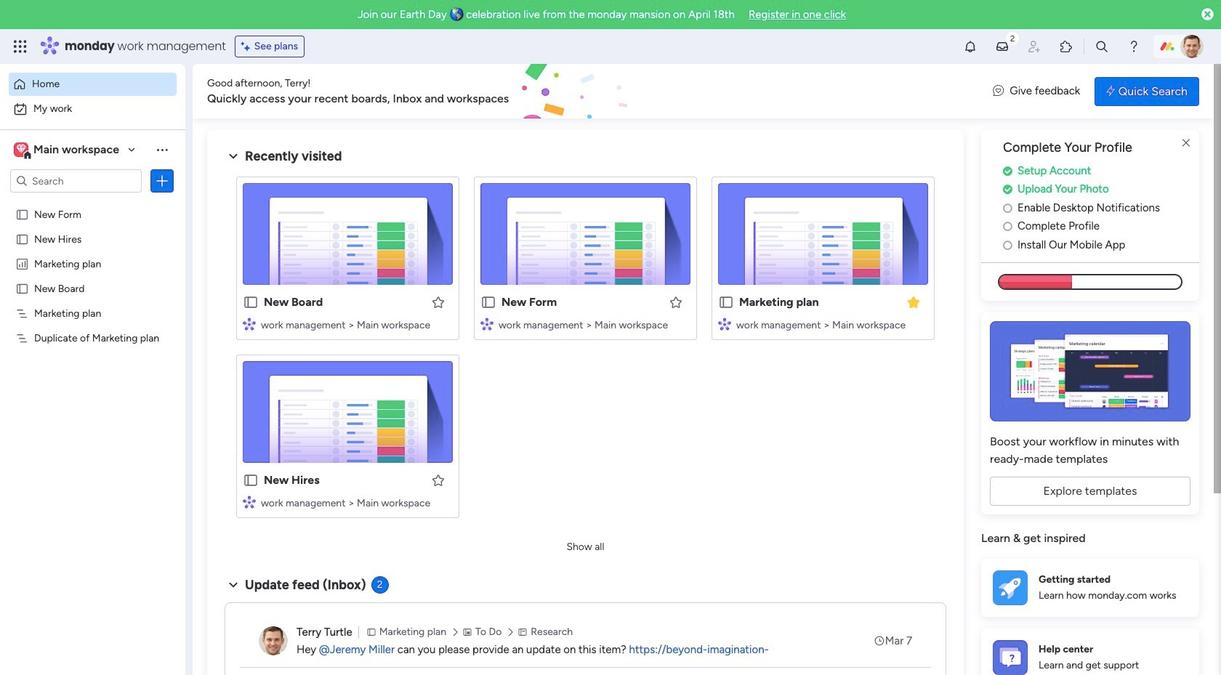 Task type: vqa. For each thing, say whether or not it's contained in the screenshot.
quick search results list box
yes



Task type: describe. For each thing, give the bounding box(es) containing it.
dapulse x slim image
[[1178, 135, 1195, 152]]

workspace options image
[[155, 142, 169, 157]]

monday marketplace image
[[1059, 39, 1074, 54]]

notifications image
[[963, 39, 978, 54]]

Search in workspace field
[[31, 173, 121, 189]]

circle o image
[[1003, 203, 1013, 214]]

1 check circle image from the top
[[1003, 166, 1013, 177]]

remove from favorites image
[[907, 295, 921, 309]]

add to favorites image for the right public board image
[[669, 295, 683, 309]]

quick search results list box
[[225, 165, 947, 536]]

help center element
[[982, 629, 1200, 675]]

see plans image
[[241, 39, 254, 55]]

workspace image
[[16, 142, 26, 158]]

v2 bolt switch image
[[1107, 83, 1115, 99]]

terry turtle image
[[259, 627, 288, 656]]

1 horizontal spatial component image
[[481, 317, 494, 330]]

select product image
[[13, 39, 28, 54]]

0 horizontal spatial public board image
[[15, 207, 29, 221]]

1 horizontal spatial public board image
[[243, 294, 259, 310]]

2 vertical spatial option
[[0, 201, 185, 204]]

add to favorites image for public board image to the middle
[[431, 295, 446, 309]]

workspace selection element
[[14, 141, 121, 160]]

2 image
[[1006, 30, 1019, 46]]

workspace image
[[14, 142, 28, 158]]

close update feed (inbox) image
[[225, 577, 242, 594]]

1 vertical spatial option
[[9, 97, 177, 121]]

2 check circle image from the top
[[1003, 184, 1013, 195]]

1 circle o image from the top
[[1003, 221, 1013, 232]]

2 horizontal spatial public board image
[[481, 294, 497, 310]]

v2 user feedback image
[[993, 83, 1004, 99]]

public dashboard image
[[15, 257, 29, 270]]



Task type: locate. For each thing, give the bounding box(es) containing it.
templates image image
[[995, 322, 1187, 422]]

help image
[[1127, 39, 1142, 54]]

component image
[[481, 317, 494, 330], [243, 496, 256, 509]]

1 vertical spatial circle o image
[[1003, 240, 1013, 251]]

1 vertical spatial component image
[[243, 496, 256, 509]]

0 vertical spatial check circle image
[[1003, 166, 1013, 177]]

0 horizontal spatial component image
[[243, 496, 256, 509]]

terry turtle image
[[1181, 35, 1204, 58]]

2 element
[[371, 577, 389, 594]]

1 vertical spatial check circle image
[[1003, 184, 1013, 195]]

close recently visited image
[[225, 148, 242, 165]]

option
[[9, 73, 177, 96], [9, 97, 177, 121], [0, 201, 185, 204]]

public board image
[[15, 232, 29, 246], [15, 281, 29, 295], [718, 294, 734, 310], [243, 473, 259, 489]]

0 vertical spatial component image
[[481, 317, 494, 330]]

check circle image
[[1003, 166, 1013, 177], [1003, 184, 1013, 195]]

component image
[[243, 317, 256, 330]]

update feed image
[[995, 39, 1010, 54]]

2 circle o image from the top
[[1003, 240, 1013, 251]]

add to favorites image
[[431, 295, 446, 309], [669, 295, 683, 309], [431, 473, 446, 488]]

options image
[[155, 174, 169, 188]]

list box
[[0, 199, 185, 546]]

circle o image
[[1003, 221, 1013, 232], [1003, 240, 1013, 251]]

search everything image
[[1095, 39, 1110, 54]]

0 vertical spatial option
[[9, 73, 177, 96]]

public board image
[[15, 207, 29, 221], [243, 294, 259, 310], [481, 294, 497, 310]]

getting started element
[[982, 559, 1200, 617]]

0 vertical spatial circle o image
[[1003, 221, 1013, 232]]



